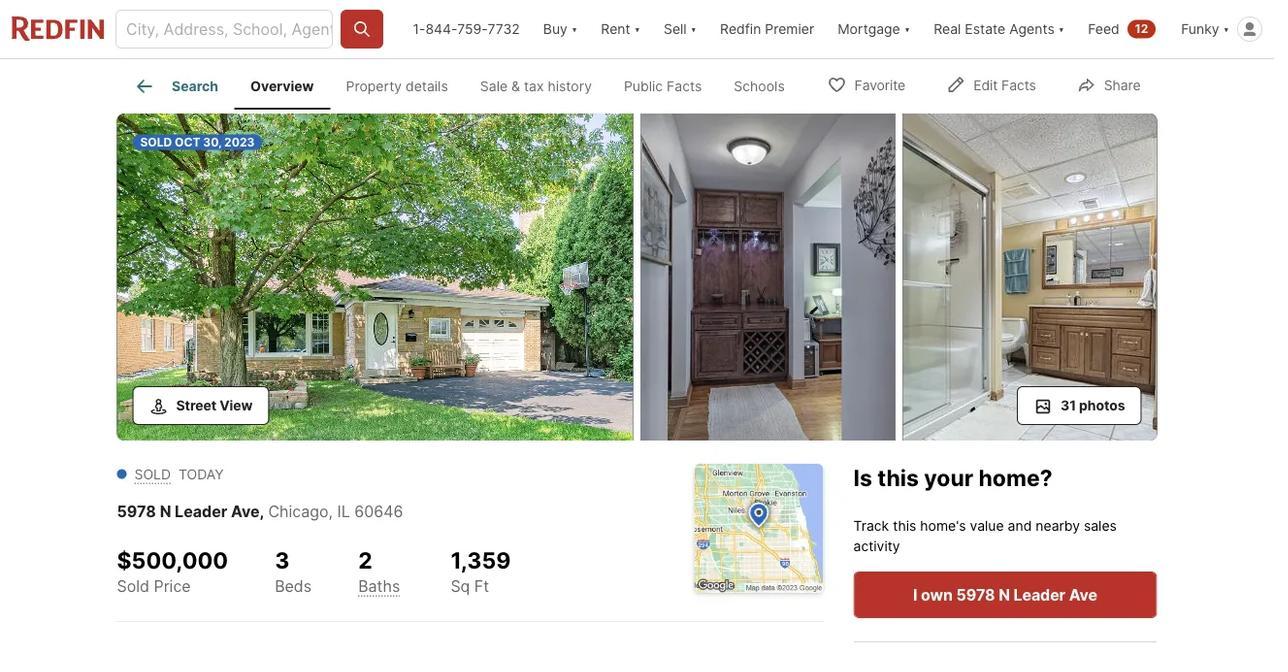 Task type: describe. For each thing, give the bounding box(es) containing it.
sale & tax history
[[480, 78, 592, 94]]

premier
[[765, 21, 814, 37]]

street view
[[176, 397, 253, 413]]

0 vertical spatial ave
[[231, 502, 260, 521]]

public
[[624, 78, 663, 94]]

sale & tax history tab
[[464, 63, 608, 110]]

City, Address, School, Agent, ZIP search field
[[115, 10, 333, 49]]

1-
[[413, 21, 426, 37]]

own
[[921, 585, 953, 604]]

facts for edit facts
[[1002, 77, 1036, 94]]

60646
[[354, 502, 403, 521]]

3 beds
[[275, 546, 312, 595]]

2 baths
[[358, 546, 400, 595]]

real estate agents ▾ link
[[934, 0, 1065, 58]]

baths link
[[358, 576, 400, 595]]

sell ▾ button
[[664, 0, 697, 58]]

schools
[[734, 78, 785, 94]]

3
[[275, 546, 289, 574]]

31 photos button
[[1017, 386, 1142, 425]]

0 horizontal spatial 5978
[[117, 502, 156, 521]]

sold oct 30, 2023
[[140, 135, 255, 149]]

chicago
[[268, 502, 329, 521]]

public facts
[[624, 78, 702, 94]]

history
[[548, 78, 592, 94]]

i own 5978 n leader ave
[[913, 585, 1098, 604]]

property details tab
[[330, 63, 464, 110]]

mortgage ▾ button
[[826, 0, 922, 58]]

ave inside button
[[1069, 585, 1098, 604]]

ft
[[474, 576, 489, 595]]

1 , from the left
[[260, 502, 264, 521]]

is this your home?
[[854, 464, 1053, 491]]

real
[[934, 21, 961, 37]]

buy ▾
[[543, 21, 578, 37]]

buy ▾ button
[[543, 0, 578, 58]]

mortgage
[[838, 21, 900, 37]]

▾ for mortgage ▾
[[904, 21, 910, 37]]

search link
[[133, 75, 218, 98]]

sold today
[[134, 466, 224, 482]]

0 vertical spatial leader
[[175, 502, 227, 521]]

i own 5978 n leader ave button
[[854, 571, 1157, 618]]

il
[[337, 502, 350, 521]]

▾ for sell ▾
[[691, 21, 697, 37]]

n inside button
[[999, 585, 1010, 604]]

rent ▾ button
[[589, 0, 652, 58]]

edit
[[974, 77, 998, 94]]

baths
[[358, 576, 400, 595]]

1-844-759-7732 link
[[413, 21, 520, 37]]

price
[[154, 576, 191, 595]]

map entry image
[[694, 464, 823, 593]]

31
[[1061, 397, 1076, 413]]

30,
[[203, 135, 222, 149]]

buy ▾ button
[[532, 0, 589, 58]]

view
[[220, 397, 253, 413]]

tax
[[524, 78, 544, 94]]

844-
[[426, 21, 457, 37]]

overview tab
[[234, 63, 330, 110]]

schools tab
[[718, 63, 801, 110]]

▾ inside "real estate agents ▾" link
[[1058, 21, 1065, 37]]

buy
[[543, 21, 568, 37]]

edit facts button
[[930, 65, 1053, 104]]

photos
[[1079, 397, 1125, 413]]

property
[[346, 78, 402, 94]]

this for home's
[[893, 517, 916, 534]]

sales
[[1084, 517, 1117, 534]]

share button
[[1061, 65, 1157, 104]]

property details
[[346, 78, 448, 94]]

favorite
[[855, 77, 906, 94]]

your
[[924, 464, 974, 491]]

5978 inside button
[[956, 585, 995, 604]]

feed
[[1088, 21, 1120, 37]]

3 5978 n leader ave, chicago, il 60646 image from the left
[[903, 114, 1157, 441]]

sell ▾ button
[[652, 0, 709, 58]]

31 photos
[[1061, 397, 1125, 413]]

7732
[[488, 21, 520, 37]]

1-844-759-7732
[[413, 21, 520, 37]]

home's
[[920, 517, 966, 534]]

sale
[[480, 78, 508, 94]]

street
[[176, 397, 216, 413]]

sell
[[664, 21, 687, 37]]

2 5978 n leader ave, chicago, il 60646 image from the left
[[641, 114, 895, 441]]

$500,000
[[117, 546, 228, 574]]

public facts tab
[[608, 63, 718, 110]]

details
[[406, 78, 448, 94]]



Task type: vqa. For each thing, say whether or not it's contained in the screenshot.


Task type: locate. For each thing, give the bounding box(es) containing it.
i
[[913, 585, 918, 604]]

facts right edit
[[1002, 77, 1036, 94]]

5 ▾ from the left
[[1058, 21, 1065, 37]]

0 vertical spatial sold
[[140, 135, 172, 149]]

track
[[854, 517, 889, 534]]

4 ▾ from the left
[[904, 21, 910, 37]]

sold link
[[134, 466, 171, 482]]

n down sold link
[[160, 502, 171, 521]]

0 vertical spatial 5978
[[117, 502, 156, 521]]

0 horizontal spatial ave
[[231, 502, 260, 521]]

this inside track this home's value and nearby sales activity
[[893, 517, 916, 534]]

rent ▾
[[601, 21, 640, 37]]

▾ right "agents"
[[1058, 21, 1065, 37]]

1 vertical spatial sold
[[134, 466, 171, 482]]

▾ right sell
[[691, 21, 697, 37]]

search
[[172, 78, 218, 94]]

submit search image
[[352, 19, 371, 39]]

rent ▾ button
[[601, 0, 640, 58]]

leader down 'today'
[[175, 502, 227, 521]]

this right track at bottom right
[[893, 517, 916, 534]]

street view button
[[132, 386, 269, 425]]

0 horizontal spatial 5978 n leader ave, chicago, il 60646 image
[[117, 114, 633, 441]]

home?
[[979, 464, 1053, 491]]

▾ for funky ▾
[[1223, 21, 1230, 37]]

1,359 sq ft
[[451, 546, 511, 595]]

ave
[[231, 502, 260, 521], [1069, 585, 1098, 604]]

6 ▾ from the left
[[1223, 21, 1230, 37]]

value
[[970, 517, 1004, 534]]

real estate agents ▾ button
[[922, 0, 1076, 58]]

1 horizontal spatial ,
[[329, 502, 333, 521]]

759-
[[457, 21, 488, 37]]

n
[[160, 502, 171, 521], [999, 585, 1010, 604]]

sold
[[117, 576, 149, 595]]

funky ▾
[[1181, 21, 1230, 37]]

this right is
[[878, 464, 919, 491]]

real estate agents ▾
[[934, 21, 1065, 37]]

1 5978 n leader ave, chicago, il 60646 image from the left
[[117, 114, 633, 441]]

1 vertical spatial 5978
[[956, 585, 995, 604]]

rent
[[601, 21, 630, 37]]

redfin premier button
[[709, 0, 826, 58]]

ave down the sales
[[1069, 585, 1098, 604]]

this for your
[[878, 464, 919, 491]]

leader inside button
[[1014, 585, 1066, 604]]

this
[[878, 464, 919, 491], [893, 517, 916, 534]]

sold for sold today
[[134, 466, 171, 482]]

redfin
[[720, 21, 761, 37]]

tab list containing search
[[117, 59, 816, 110]]

oct
[[175, 135, 200, 149]]

3 ▾ from the left
[[691, 21, 697, 37]]

estate
[[965, 21, 1006, 37]]

n down track this home's value and nearby sales activity
[[999, 585, 1010, 604]]

1 horizontal spatial ave
[[1069, 585, 1098, 604]]

0 vertical spatial this
[[878, 464, 919, 491]]

1,359
[[451, 546, 511, 574]]

sold left 'today'
[[134, 466, 171, 482]]

today
[[179, 466, 224, 482]]

sell ▾
[[664, 21, 697, 37]]

facts for public facts
[[667, 78, 702, 94]]

sq
[[451, 576, 470, 595]]

▾ for buy ▾
[[571, 21, 578, 37]]

▾ right rent
[[634, 21, 640, 37]]

sold
[[140, 135, 172, 149], [134, 466, 171, 482]]

▾ inside mortgage ▾ dropdown button
[[904, 21, 910, 37]]

, left il
[[329, 502, 333, 521]]

5978
[[117, 502, 156, 521], [956, 585, 995, 604]]

and
[[1008, 517, 1032, 534]]

▾ right buy
[[571, 21, 578, 37]]

1 vertical spatial ave
[[1069, 585, 1098, 604]]

nearby
[[1036, 517, 1080, 534]]

tab list
[[117, 59, 816, 110]]

edit facts
[[974, 77, 1036, 94]]

0 horizontal spatial ,
[[260, 502, 264, 521]]

funky
[[1181, 21, 1220, 37]]

2023
[[224, 135, 255, 149]]

leader
[[175, 502, 227, 521], [1014, 585, 1066, 604]]

1 horizontal spatial 5978
[[956, 585, 995, 604]]

▾ right 'mortgage'
[[904, 21, 910, 37]]

mortgage ▾
[[838, 21, 910, 37]]

ave left 'chicago'
[[231, 502, 260, 521]]

beds
[[275, 576, 312, 595]]

5978 n leader ave, chicago, il 60646 image
[[117, 114, 633, 441], [641, 114, 895, 441], [903, 114, 1157, 441]]

1 horizontal spatial 5978 n leader ave, chicago, il 60646 image
[[641, 114, 895, 441]]

redfin premier
[[720, 21, 814, 37]]

1 ▾ from the left
[[571, 21, 578, 37]]

facts right public
[[667, 78, 702, 94]]

sold for sold oct 30, 2023
[[140, 135, 172, 149]]

1 horizontal spatial n
[[999, 585, 1010, 604]]

leader down nearby
[[1014, 585, 1066, 604]]

agents
[[1009, 21, 1055, 37]]

1 horizontal spatial facts
[[1002, 77, 1036, 94]]

$500,000 sold price
[[117, 546, 228, 595]]

share
[[1104, 77, 1141, 94]]

2
[[358, 546, 372, 574]]

2 horizontal spatial 5978 n leader ave, chicago, il 60646 image
[[903, 114, 1157, 441]]

sold left oct
[[140, 135, 172, 149]]

activity
[[854, 537, 900, 554]]

1 horizontal spatial leader
[[1014, 585, 1066, 604]]

mortgage ▾ button
[[838, 0, 910, 58]]

overview
[[250, 78, 314, 94]]

▾ inside sell ▾ dropdown button
[[691, 21, 697, 37]]

facts
[[1002, 77, 1036, 94], [667, 78, 702, 94]]

0 horizontal spatial facts
[[667, 78, 702, 94]]

0 vertical spatial n
[[160, 502, 171, 521]]

5978 n leader ave , chicago , il 60646
[[117, 502, 403, 521]]

facts inside button
[[1002, 77, 1036, 94]]

▾ inside rent ▾ dropdown button
[[634, 21, 640, 37]]

▾ right the funky
[[1223, 21, 1230, 37]]

1 vertical spatial leader
[[1014, 585, 1066, 604]]

favorite button
[[811, 65, 922, 104]]

2 , from the left
[[329, 502, 333, 521]]

1 vertical spatial n
[[999, 585, 1010, 604]]

track this home's value and nearby sales activity
[[854, 517, 1117, 554]]

12
[[1135, 22, 1148, 36]]

5978 down sold link
[[117, 502, 156, 521]]

▾ for rent ▾
[[634, 21, 640, 37]]

, left 'chicago'
[[260, 502, 264, 521]]

0 horizontal spatial n
[[160, 502, 171, 521]]

2 ▾ from the left
[[634, 21, 640, 37]]

1 vertical spatial this
[[893, 517, 916, 534]]

sold oct 30, 2023 link
[[117, 114, 633, 444]]

▾ inside buy ▾ dropdown button
[[571, 21, 578, 37]]

5978 right own
[[956, 585, 995, 604]]

0 horizontal spatial leader
[[175, 502, 227, 521]]

&
[[511, 78, 520, 94]]

facts inside tab
[[667, 78, 702, 94]]



